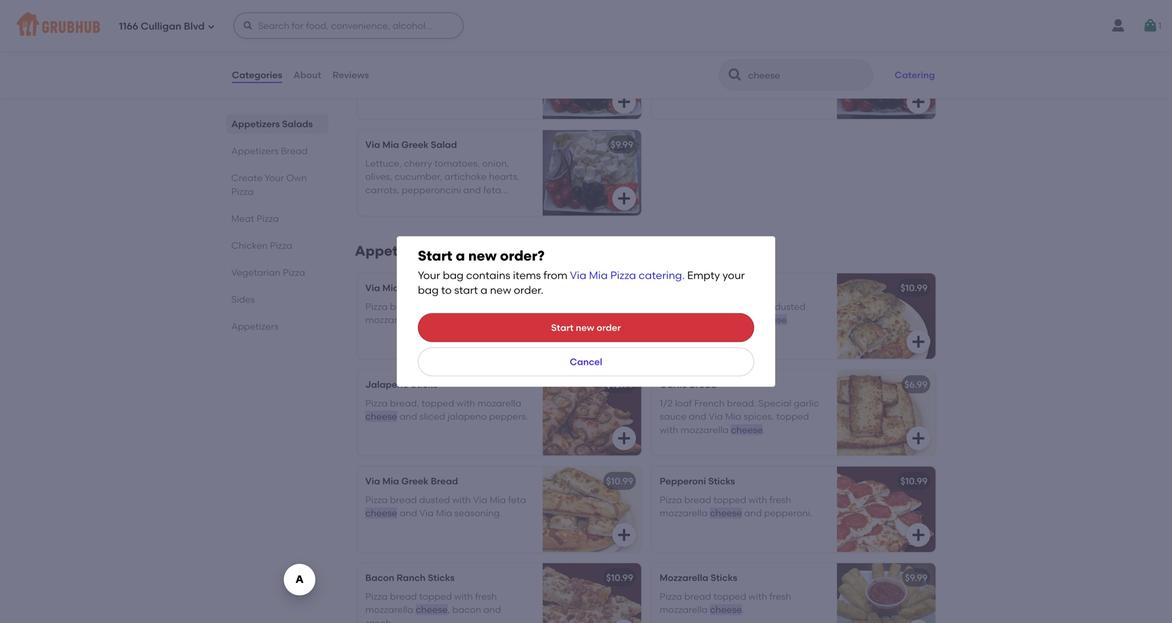 Task type: vqa. For each thing, say whether or not it's contained in the screenshot.
1st Boo'S Turkey Hoagie Button from the top
no



Task type: describe. For each thing, give the bounding box(es) containing it.
pepperoncini inside the ", artichoke hearts, olives, cucumber, pepperoncini and carrots."
[[660, 88, 719, 99]]

garlic bread
[[660, 379, 717, 390]]

start new order button
[[418, 313, 755, 342]]

, olives, pepperoncini and carrots.
[[365, 74, 511, 99]]

1166
[[119, 20, 138, 32]]

mia inside 1/2 loaf french bread. special garlic sauce and via mia spices, topped with mozzarella
[[726, 411, 742, 422]]

1 horizontal spatial appetizers bread
[[355, 243, 475, 259]]

cheese down mozzarella sticks
[[710, 604, 742, 615]]

cheese down to
[[416, 314, 448, 325]]

mozzarella for mozzarella sticks
[[660, 604, 708, 615]]

dusted inside pizza bread dusted with via mia feta cheese and via mia seasoning.
[[419, 494, 450, 505]]

carrots. inside ", olives, pepperoncini and carrots."
[[365, 88, 400, 99]]

via mia chef salad
[[365, 42, 452, 54]]

search icon image
[[727, 67, 743, 83]]

pizza bread topped with fresh mozzarella for via mia cheesy bread
[[365, 301, 497, 325]]

french
[[695, 398, 725, 409]]

via mia cheesy bread
[[365, 282, 464, 293]]

bread, for fresh
[[685, 301, 714, 312]]

mozzarella inside 'pizza bread, pesto sauce, dusted with fresh mozzarella'
[[705, 314, 753, 325]]

topped for bacon ranch sticks
[[419, 591, 452, 602]]

sauce
[[660, 411, 687, 422]]

tomatoes, inside the "lettuce, ham, cucumber, tomatoes, cheese"
[[479, 61, 524, 72]]

mozzarella for bacon ranch sticks
[[365, 604, 414, 615]]

$9.99 for chef
[[611, 42, 634, 54]]

cucumber, inside the "lettuce, ham, cucumber, tomatoes, cheese"
[[429, 61, 477, 72]]

sticks right ranch
[[428, 572, 455, 583]]

1 button
[[1143, 14, 1162, 37]]

bread for pepperoni sticks
[[685, 494, 712, 505]]

about button
[[293, 51, 322, 99]]

topped inside pizza bread, topped with mozarella cheese and sliced jalapeno peppers.
[[422, 398, 455, 409]]

via mia garden salad
[[660, 42, 759, 54]]

Search Via Mia Pizza search field
[[747, 69, 848, 82]]

pizza bread, topped with mozarella cheese and sliced jalapeno peppers.
[[365, 398, 529, 422]]

create your own pizza tab
[[231, 171, 323, 199]]

create your own pizza
[[231, 172, 307, 197]]

lettuce, cherry tomatoes, onion, olives, cucumber, artichoke hearts, carrots, pepperoncini and feta
[[365, 158, 520, 195]]

topped inside 1/2 loaf french bread. special garlic sauce and via mia spices, topped with mozzarella
[[777, 411, 809, 422]]

svg image for 1/2 loaf french bread. special garlic sauce and via mia spices, topped with mozzarella
[[911, 431, 927, 446]]

1 horizontal spatial your
[[418, 269, 440, 282]]

pizza down meat pizza tab
[[270, 240, 293, 251]]

categories
[[232, 69, 282, 80]]

mozzarella
[[660, 572, 709, 583]]

sliced
[[420, 411, 445, 422]]

catering
[[639, 269, 682, 282]]

salads
[[282, 118, 313, 129]]

start a new order?
[[418, 247, 545, 264]]

order.
[[514, 284, 544, 296]]

cheese and pepperoni.
[[710, 507, 813, 519]]

appetizers inside tab
[[231, 321, 279, 332]]

meat
[[231, 213, 254, 224]]

appetizers up the via mia cheesy bread
[[355, 243, 430, 259]]

own
[[286, 172, 307, 183]]

pepperoni.
[[764, 507, 813, 519]]

appetizers bread tab
[[231, 144, 323, 158]]

pizza inside pizza bread, topped with mozarella cheese and sliced jalapeno peppers.
[[365, 398, 388, 409]]

pizza inside create your own pizza
[[231, 186, 254, 197]]

mozzarella sticks image
[[837, 563, 936, 623]]

and inside ", olives, pepperoncini and carrots."
[[493, 74, 511, 85]]

via mia pesto bread
[[660, 282, 751, 293]]

meat pizza
[[231, 213, 279, 224]]

svg image inside 1 button
[[1143, 18, 1159, 34]]

reviews
[[333, 69, 369, 80]]

appetizers inside "tab"
[[231, 118, 280, 129]]

sticks for jalapeno sticks
[[411, 379, 438, 390]]

special
[[759, 398, 792, 409]]

catering button
[[889, 60, 941, 89]]

lettuce, ham, cucumber, tomatoes, cheese
[[365, 61, 524, 85]]

via mia greek salad
[[365, 139, 457, 150]]

bacon
[[452, 604, 481, 615]]

and inside pizza bread, topped with mozarella cheese and sliced jalapeno peppers.
[[400, 411, 417, 422]]

1/2
[[660, 398, 673, 409]]

bread down your
[[723, 282, 751, 293]]

lettuce, inside lettuce, cherry tomatoes, onion, olives, cucumber, artichoke hearts, carrots, pepperoncini and feta
[[365, 158, 402, 169]]

mozarella
[[478, 398, 522, 409]]

bread up french
[[690, 379, 717, 390]]

svg image for lettuce, ham, cucumber, tomatoes,
[[617, 94, 632, 110]]

olives, inside ", olives, pepperoncini and carrots."
[[402, 74, 429, 85]]

1
[[1159, 20, 1162, 31]]

, inside , bacon and ranch.
[[448, 604, 450, 615]]

. for via mia pesto bread
[[787, 314, 790, 325]]

bag inside the empty your bag to start a new order.
[[418, 284, 439, 296]]

fresh for mozzarella sticks
[[770, 591, 792, 602]]

$10.99 for cheese and pepperoni.
[[901, 476, 928, 487]]

artichoke inside lettuce, cherry tomatoes, onion, olives, cucumber, artichoke hearts, carrots, pepperoncini and feta
[[445, 171, 487, 182]]

and inside the ", artichoke hearts, olives, cucumber, pepperoncini and carrots."
[[722, 88, 739, 99]]

carrots,
[[365, 184, 400, 195]]

cheese . for mozzarella sticks
[[710, 604, 745, 615]]

artichoke inside the ", artichoke hearts, olives, cucumber, pepperoncini and carrots."
[[660, 74, 702, 85]]

. for via mia cheesy bread
[[448, 314, 450, 325]]

appetizers bread inside tab
[[231, 145, 308, 156]]

cheese down spices,
[[731, 424, 763, 435]]

via mia cheesy bread image
[[543, 273, 642, 359]]

pizza down pepperoni
[[660, 494, 682, 505]]

garlic
[[660, 379, 688, 390]]

salad up cherry
[[431, 139, 457, 150]]

via mia chef salad image
[[543, 34, 642, 119]]

bacon ranch sticks
[[365, 572, 455, 583]]

fresh inside 'pizza bread, pesto sauce, dusted with fresh mozzarella'
[[681, 314, 703, 325]]

lettuce, for lettuce, ham, cucumber, tomatoes,
[[365, 61, 402, 72]]

via mia greek salad image
[[543, 130, 642, 216]]

pesto
[[696, 282, 721, 293]]

. for mozzarella sticks
[[742, 604, 745, 615]]

topped for pepperoni sticks
[[714, 494, 747, 505]]

cheese left bacon
[[416, 604, 448, 615]]

pepperoni
[[660, 476, 706, 487]]

fresh for pepperoni sticks
[[770, 494, 792, 505]]

pizza down chicken pizza tab
[[283, 267, 305, 278]]

and inside , bacon and ranch.
[[484, 604, 501, 615]]

topped for mozzarella sticks
[[714, 591, 747, 602]]

pesto
[[716, 301, 741, 312]]

cucumber, inside the ", artichoke hearts, olives, cucumber, pepperoncini and carrots."
[[767, 74, 814, 85]]

mia down empty
[[677, 282, 694, 293]]

vegetarian
[[231, 267, 281, 278]]

svg image for pizza bread, topped with mozarella
[[617, 431, 632, 446]]

new inside button
[[576, 322, 595, 333]]

jalapeno sticks image
[[543, 370, 642, 455]]

cucumber, inside lettuce, cherry tomatoes, onion, olives, cucumber, artichoke hearts, carrots, pepperoncini and feta
[[395, 171, 442, 182]]

svg image for pizza bread topped with fresh mozzarella
[[617, 334, 632, 350]]

mia left chef
[[383, 42, 399, 54]]

pizza down the via mia cheesy bread
[[365, 301, 388, 312]]

bread for mozzarella sticks
[[685, 591, 712, 602]]

dusted inside 'pizza bread, pesto sauce, dusted with fresh mozzarella'
[[775, 301, 806, 312]]

sticks for pepperoni sticks
[[709, 476, 735, 487]]

new inside the empty your bag to start a new order.
[[490, 284, 511, 296]]

contains
[[466, 269, 511, 282]]

bread, for and
[[390, 398, 420, 409]]

chef
[[402, 42, 423, 54]]

cheese right search icon on the top right of the page
[[746, 61, 778, 72]]

blvd
[[184, 20, 205, 32]]

sides
[[231, 294, 255, 305]]

your bag contains items from via mia pizza catering .
[[418, 269, 685, 282]]

chicken
[[231, 240, 268, 251]]

jalapeno
[[365, 379, 409, 390]]

main navigation navigation
[[0, 0, 1173, 51]]

cheese down pepperoni sticks
[[710, 507, 742, 519]]

pizza right meat
[[257, 213, 279, 224]]

mia left seasoning.
[[436, 507, 452, 519]]

, bacon and ranch.
[[365, 604, 501, 623]]

, artichoke hearts, olives, cucumber, pepperoncini and carrots.
[[660, 61, 814, 99]]

carrots. inside the ", artichoke hearts, olives, cucumber, pepperoncini and carrots."
[[742, 88, 776, 99]]

pizza bread topped with fresh mozzarella for pepperoni sticks
[[660, 494, 792, 519]]

cheese inside the "lettuce, ham, cucumber, tomatoes, cheese"
[[365, 74, 397, 85]]

svg image for pizza bread topped with fresh mozzarella
[[911, 527, 927, 543]]

catering
[[895, 69, 935, 80]]

bread up to
[[434, 243, 475, 259]]

loaf
[[675, 398, 692, 409]]

bacon ranch sticks image
[[543, 563, 642, 623]]

bread for via mia cheesy bread
[[390, 301, 417, 312]]

pizza bread dusted with via mia feta cheese and via mia seasoning.
[[365, 494, 526, 519]]

ham,
[[404, 61, 427, 72]]

1/2 loaf french bread. special garlic sauce and via mia spices, topped with mozzarella
[[660, 398, 819, 435]]

bread inside appetizers bread tab
[[281, 145, 308, 156]]

mia left garden at top right
[[677, 42, 694, 54]]

cheese . for via mia pesto bread
[[755, 314, 790, 325]]

lettuce, tomatoes, cheese
[[660, 61, 778, 72]]

ranch.
[[365, 617, 394, 623]]

mia left cheesy
[[383, 282, 399, 293]]

mozzarella sticks
[[660, 572, 738, 583]]

with inside 'pizza bread, pesto sauce, dusted with fresh mozzarella'
[[660, 314, 679, 325]]

$6.99
[[905, 379, 928, 390]]

order
[[597, 322, 621, 333]]

topped for via mia cheesy bread
[[419, 301, 452, 312]]

garlic bread image
[[837, 370, 936, 455]]

with inside 1/2 loaf french bread. special garlic sauce and via mia spices, topped with mozzarella
[[660, 424, 679, 435]]

$8.99
[[905, 42, 928, 54]]

ranch
[[397, 572, 426, 583]]

pizza bread, pesto sauce, dusted with fresh mozzarella
[[660, 301, 806, 325]]

pepperoncini inside ", olives, pepperoncini and carrots."
[[431, 74, 491, 85]]

0 vertical spatial bag
[[443, 269, 464, 282]]

sticks for mozzarella sticks
[[711, 572, 738, 583]]



Task type: locate. For each thing, give the bounding box(es) containing it.
fresh for bacon ranch sticks
[[475, 591, 497, 602]]

pepperoncini down cherry
[[402, 184, 461, 195]]

via inside 1/2 loaf french bread. special garlic sauce and via mia spices, topped with mozzarella
[[709, 411, 723, 422]]

0 horizontal spatial olives,
[[365, 171, 393, 182]]

a up start
[[456, 247, 465, 264]]

sticks right mozzarella
[[711, 572, 738, 583]]

lettuce, up carrots,
[[365, 158, 402, 169]]

0 horizontal spatial start
[[418, 247, 453, 264]]

hearts, down lettuce, tomatoes, cheese
[[704, 74, 735, 85]]

0 vertical spatial cucumber,
[[429, 61, 477, 72]]

0 vertical spatial new
[[469, 247, 497, 264]]

start for start a new order?
[[418, 247, 453, 264]]

0 horizontal spatial dusted
[[419, 494, 450, 505]]

about
[[294, 69, 321, 80]]

via mia garden salad image
[[837, 34, 936, 119]]

bread down via mia greek bread
[[390, 494, 417, 505]]

dusted
[[775, 301, 806, 312], [419, 494, 450, 505]]

pizza
[[231, 186, 254, 197], [257, 213, 279, 224], [270, 240, 293, 251], [283, 267, 305, 278], [611, 269, 636, 282], [365, 301, 388, 312], [660, 301, 682, 312], [365, 398, 388, 409], [365, 494, 388, 505], [660, 494, 682, 505], [365, 591, 388, 602], [660, 591, 682, 602]]

jalapeno
[[448, 411, 487, 422]]

1 vertical spatial ,
[[397, 74, 400, 85]]

0 vertical spatial greek
[[402, 139, 429, 150]]

pizza bread topped with fresh mozzarella for mozzarella sticks
[[660, 591, 792, 615]]

lettuce, down via mia garden salad
[[660, 61, 696, 72]]

bag
[[443, 269, 464, 282], [418, 284, 439, 296]]

2 vertical spatial new
[[576, 322, 595, 333]]

bag left to
[[418, 284, 439, 296]]

greek up cherry
[[402, 139, 429, 150]]

start up to
[[418, 247, 453, 264]]

0 horizontal spatial ,
[[397, 74, 400, 85]]

your
[[723, 269, 745, 282]]

1 vertical spatial artichoke
[[445, 171, 487, 182]]

0 horizontal spatial bread,
[[390, 398, 420, 409]]

olives, up carrots,
[[365, 171, 393, 182]]

peppers.
[[489, 411, 529, 422]]

onion,
[[482, 158, 510, 169]]

1 vertical spatial bag
[[418, 284, 439, 296]]

0 horizontal spatial carrots.
[[365, 88, 400, 99]]

reviews button
[[332, 51, 370, 99]]

$10.99 for pizza bread, topped with mozarella cheese and sliced jalapeno peppers.
[[606, 379, 634, 390]]

1 horizontal spatial bread,
[[685, 301, 714, 312]]

sides tab
[[231, 292, 323, 306]]

pizza down via mia greek bread
[[365, 494, 388, 505]]

with inside pizza bread, topped with mozarella cheese and sliced jalapeno peppers.
[[457, 398, 475, 409]]

appetizers bread up the via mia cheesy bread
[[355, 243, 475, 259]]

cheese . down to
[[416, 314, 450, 325]]

and
[[493, 74, 511, 85], [722, 88, 739, 99], [464, 184, 481, 195], [400, 411, 417, 422], [689, 411, 707, 422], [400, 507, 417, 519], [745, 507, 762, 519], [484, 604, 501, 615]]

mozzarella up ranch.
[[365, 604, 414, 615]]

artichoke down lettuce, tomatoes, cheese
[[660, 74, 702, 85]]

pizza bread topped with fresh mozzarella down ranch
[[365, 591, 497, 615]]

mia down bread.
[[726, 411, 742, 422]]

.
[[682, 269, 685, 282], [448, 314, 450, 325], [787, 314, 790, 325], [763, 424, 766, 435], [742, 604, 745, 615]]

1 horizontal spatial carrots.
[[742, 88, 776, 99]]

$9.99
[[611, 42, 634, 54], [611, 139, 634, 150], [611, 282, 634, 293], [905, 572, 928, 583]]

chicken pizza tab
[[231, 239, 323, 252]]

bread, inside 'pizza bread, pesto sauce, dusted with fresh mozzarella'
[[685, 301, 714, 312]]

1 horizontal spatial bag
[[443, 269, 464, 282]]

pizza bread topped with fresh mozzarella down mozzarella sticks
[[660, 591, 792, 615]]

bread up pizza bread dusted with via mia feta cheese and via mia seasoning. at the bottom left
[[431, 476, 458, 487]]

your up cheesy
[[418, 269, 440, 282]]

appetizers salads
[[231, 118, 313, 129]]

0 vertical spatial ,
[[778, 61, 781, 72]]

pizza inside pizza bread dusted with via mia feta cheese and via mia seasoning.
[[365, 494, 388, 505]]

pepperoncini
[[431, 74, 491, 85], [660, 88, 719, 99], [402, 184, 461, 195]]

artichoke down onion,
[[445, 171, 487, 182]]

, inside the ", artichoke hearts, olives, cucumber, pepperoncini and carrots."
[[778, 61, 781, 72]]

pepperoni sticks
[[660, 476, 735, 487]]

via
[[365, 42, 380, 54], [660, 42, 675, 54], [365, 139, 380, 150], [570, 269, 587, 282], [365, 282, 380, 293], [660, 282, 675, 293], [709, 411, 723, 422], [365, 476, 380, 487], [473, 494, 488, 505], [420, 507, 434, 519]]

new down contains
[[490, 284, 511, 296]]

topped down to
[[419, 301, 452, 312]]

1 vertical spatial hearts,
[[489, 171, 520, 182]]

0 vertical spatial dusted
[[775, 301, 806, 312]]

1 vertical spatial feta
[[508, 494, 526, 505]]

2 horizontal spatial ,
[[778, 61, 781, 72]]

mozzarella for via mia cheesy bread
[[365, 314, 414, 325]]

hearts, inside the ", artichoke hearts, olives, cucumber, pepperoncini and carrots."
[[704, 74, 735, 85]]

1 vertical spatial bread,
[[390, 398, 420, 409]]

a down contains
[[481, 284, 488, 296]]

cherry
[[404, 158, 432, 169]]

0 horizontal spatial a
[[456, 247, 465, 264]]

pepperoncini inside lettuce, cherry tomatoes, onion, olives, cucumber, artichoke hearts, carrots, pepperoncini and feta
[[402, 184, 461, 195]]

cheesy
[[402, 282, 435, 293]]

lettuce,
[[365, 61, 402, 72], [660, 61, 696, 72], [365, 158, 402, 169]]

1 vertical spatial new
[[490, 284, 511, 296]]

bread
[[390, 301, 417, 312], [390, 494, 417, 505], [685, 494, 712, 505], [390, 591, 417, 602], [685, 591, 712, 602]]

and inside 1/2 loaf french bread. special garlic sauce and via mia spices, topped with mozzarella
[[689, 411, 707, 422]]

fresh for via mia cheesy bread
[[475, 301, 497, 312]]

with inside pizza bread dusted with via mia feta cheese and via mia seasoning.
[[452, 494, 471, 505]]

bread, inside pizza bread, topped with mozarella cheese and sliced jalapeno peppers.
[[390, 398, 420, 409]]

2 horizontal spatial olives,
[[737, 74, 764, 85]]

1 vertical spatial cucumber,
[[767, 74, 814, 85]]

1 greek from the top
[[402, 139, 429, 150]]

cheese down via mia chef salad
[[365, 74, 397, 85]]

bread.
[[727, 398, 757, 409]]

artichoke
[[660, 74, 702, 85], [445, 171, 487, 182]]

topped down mozzarella sticks
[[714, 591, 747, 602]]

pizza bread topped with fresh mozzarella down pepperoni sticks
[[660, 494, 792, 519]]

1 vertical spatial a
[[481, 284, 488, 296]]

seasoning.
[[455, 507, 502, 519]]

olives, down ham,
[[402, 74, 429, 85]]

0 vertical spatial appetizers bread
[[231, 145, 308, 156]]

start for start new order
[[551, 322, 574, 333]]

vegetarian pizza tab
[[231, 266, 323, 279]]

pizza down create
[[231, 186, 254, 197]]

empty your bag to start a new order.
[[418, 269, 745, 296]]

cancel
[[570, 356, 603, 367]]

dusted down via mia greek bread
[[419, 494, 450, 505]]

and inside pizza bread dusted with via mia feta cheese and via mia seasoning.
[[400, 507, 417, 519]]

0 vertical spatial your
[[265, 172, 284, 183]]

pepperoni sticks image
[[837, 467, 936, 552]]

via mia greek bread image
[[543, 467, 642, 552]]

mozzarella inside 1/2 loaf french bread. special garlic sauce and via mia spices, topped with mozzarella
[[681, 424, 729, 435]]

svg image for pizza bread, pesto sauce, dusted with fresh mozzarella
[[911, 334, 927, 350]]

topped up , bacon and ranch.
[[419, 591, 452, 602]]

2 vertical spatial pepperoncini
[[402, 184, 461, 195]]

lettuce, down via mia chef salad
[[365, 61, 402, 72]]

appetizers salads tab
[[231, 117, 323, 131]]

hearts, inside lettuce, cherry tomatoes, onion, olives, cucumber, artichoke hearts, carrots, pepperoncini and feta
[[489, 171, 520, 182]]

, inside ", olives, pepperoncini and carrots."
[[397, 74, 400, 85]]

vegetarian pizza
[[231, 267, 305, 278]]

create
[[231, 172, 263, 183]]

1 horizontal spatial dusted
[[775, 301, 806, 312]]

garlic
[[794, 398, 819, 409]]

cancel button
[[418, 347, 755, 376]]

svg image
[[243, 20, 253, 31], [617, 94, 632, 110], [617, 191, 632, 206], [617, 334, 632, 350], [617, 431, 632, 446], [617, 527, 632, 543]]

dusted right sauce,
[[775, 301, 806, 312]]

pizza inside 'pizza bread, pesto sauce, dusted with fresh mozzarella'
[[660, 301, 682, 312]]

pizza down jalapeno
[[365, 398, 388, 409]]

1166 culligan blvd
[[119, 20, 205, 32]]

fresh
[[475, 301, 497, 312], [681, 314, 703, 325], [770, 494, 792, 505], [475, 591, 497, 602], [770, 591, 792, 602]]

new left order
[[576, 322, 595, 333]]

cheese . down mozzarella sticks
[[710, 604, 745, 615]]

order?
[[500, 247, 545, 264]]

0 vertical spatial hearts,
[[704, 74, 735, 85]]

svg image for lettuce, tomatoes,
[[911, 94, 927, 110]]

meat pizza tab
[[231, 212, 323, 225]]

mozzarella down pesto
[[705, 314, 753, 325]]

appetizers
[[231, 118, 280, 129], [231, 145, 279, 156], [355, 243, 430, 259], [231, 321, 279, 332]]

sauce,
[[743, 301, 773, 312]]

, right search icon on the top right of the page
[[778, 61, 781, 72]]

cucumber, up ", olives, pepperoncini and carrots."
[[429, 61, 477, 72]]

bread right cheesy
[[437, 282, 464, 293]]

appetizers down sides
[[231, 321, 279, 332]]

categories button
[[231, 51, 283, 99]]

sticks
[[411, 379, 438, 390], [709, 476, 735, 487], [428, 572, 455, 583], [711, 572, 738, 583]]

bread down pepperoni sticks
[[685, 494, 712, 505]]

0 horizontal spatial feta
[[483, 184, 501, 195]]

$9.99 for greek
[[611, 139, 634, 150]]

tomatoes,
[[479, 61, 524, 72], [699, 61, 744, 72], [435, 158, 480, 169]]

tomatoes, inside lettuce, cherry tomatoes, onion, olives, cucumber, artichoke hearts, carrots, pepperoncini and feta
[[435, 158, 480, 169]]

cheese down via mia greek bread
[[365, 507, 397, 519]]

bacon
[[365, 572, 395, 583]]

2 vertical spatial ,
[[448, 604, 450, 615]]

bread down bacon ranch sticks
[[390, 591, 417, 602]]

1 horizontal spatial hearts,
[[704, 74, 735, 85]]

bread for bacon ranch sticks
[[390, 591, 417, 602]]

appetizers tab
[[231, 319, 323, 333]]

1 vertical spatial greek
[[402, 476, 429, 487]]

your
[[265, 172, 284, 183], [418, 269, 440, 282]]

1 carrots. from the left
[[365, 88, 400, 99]]

carrots. down search icon on the top right of the page
[[742, 88, 776, 99]]

2 greek from the top
[[402, 476, 429, 487]]

cheese inside pizza bread dusted with via mia feta cheese and via mia seasoning.
[[365, 507, 397, 519]]

lettuce, for lettuce, tomatoes,
[[660, 61, 696, 72]]

a inside the empty your bag to start a new order.
[[481, 284, 488, 296]]

new
[[469, 247, 497, 264], [490, 284, 511, 296], [576, 322, 595, 333]]

bread inside pizza bread dusted with via mia feta cheese and via mia seasoning.
[[390, 494, 417, 505]]

olives, inside lettuce, cherry tomatoes, onion, olives, cucumber, artichoke hearts, carrots, pepperoncini and feta
[[365, 171, 393, 182]]

to
[[441, 284, 452, 296]]

0 vertical spatial artichoke
[[660, 74, 702, 85]]

with
[[454, 301, 473, 312], [660, 314, 679, 325], [457, 398, 475, 409], [660, 424, 679, 435], [452, 494, 471, 505], [749, 494, 768, 505], [454, 591, 473, 602], [749, 591, 768, 602]]

1 vertical spatial dusted
[[419, 494, 450, 505]]

start
[[454, 284, 478, 296]]

from
[[544, 269, 568, 282]]

1 vertical spatial start
[[551, 322, 574, 333]]

bread down mozzarella sticks
[[685, 591, 712, 602]]

cheese . for via mia cheesy bread
[[416, 314, 450, 325]]

,
[[778, 61, 781, 72], [397, 74, 400, 85], [448, 604, 450, 615]]

your inside create your own pizza
[[265, 172, 284, 183]]

salad up the "lettuce, ham, cucumber, tomatoes, cheese"
[[425, 42, 452, 54]]

1 horizontal spatial olives,
[[402, 74, 429, 85]]

greek for bread
[[402, 476, 429, 487]]

1 horizontal spatial start
[[551, 322, 574, 333]]

salad for cucumber,
[[425, 42, 452, 54]]

2 carrots. from the left
[[742, 88, 776, 99]]

mozzarella down french
[[681, 424, 729, 435]]

hearts, down onion,
[[489, 171, 520, 182]]

topped up "cheese and pepperoni."
[[714, 494, 747, 505]]

chicken pizza
[[231, 240, 293, 251]]

culligan
[[141, 20, 182, 32]]

0 horizontal spatial hearts,
[[489, 171, 520, 182]]

appetizers up appetizers bread tab
[[231, 118, 280, 129]]

empty
[[688, 269, 720, 282]]

pepperoncini down lettuce, tomatoes, cheese
[[660, 88, 719, 99]]

bag up to
[[443, 269, 464, 282]]

via mia greek bread
[[365, 476, 458, 487]]

appetizers bread
[[231, 145, 308, 156], [355, 243, 475, 259]]

1 vertical spatial your
[[418, 269, 440, 282]]

new up contains
[[469, 247, 497, 264]]

salad up search icon on the top right of the page
[[733, 42, 759, 54]]

pizza down catering
[[660, 301, 682, 312]]

start new order
[[551, 322, 621, 333]]

a
[[456, 247, 465, 264], [481, 284, 488, 296]]

svg image
[[1143, 18, 1159, 34], [207, 23, 215, 31], [911, 94, 927, 110], [911, 334, 927, 350], [911, 431, 927, 446], [911, 527, 927, 543]]

olives, inside the ", artichoke hearts, olives, cucumber, pepperoncini and carrots."
[[737, 74, 764, 85]]

pepperoncini down via mia chef salad
[[431, 74, 491, 85]]

1 horizontal spatial a
[[481, 284, 488, 296]]

salad
[[425, 42, 452, 54], [733, 42, 759, 54], [431, 139, 457, 150]]

svg image for lettuce, cherry tomatoes, onion, olives, cucumber, artichoke hearts, carrots, pepperoncini and feta
[[617, 191, 632, 206]]

appetizers bread down appetizers salads at top
[[231, 145, 308, 156]]

, down via mia chef salad
[[397, 74, 400, 85]]

pizza down bacon
[[365, 591, 388, 602]]

0 horizontal spatial appetizers bread
[[231, 145, 308, 156]]

greek for salad
[[402, 139, 429, 150]]

svg image for pizza bread dusted with via mia feta
[[617, 527, 632, 543]]

garden
[[696, 42, 730, 54]]

salad for cheese
[[733, 42, 759, 54]]

0 vertical spatial a
[[456, 247, 465, 264]]

feta
[[483, 184, 501, 195], [508, 494, 526, 505]]

feta inside lettuce, cherry tomatoes, onion, olives, cucumber, artichoke hearts, carrots, pepperoncini and feta
[[483, 184, 501, 195]]

$9.99 for cheesy
[[611, 282, 634, 293]]

, for cucumber,
[[778, 61, 781, 72]]

your left own
[[265, 172, 284, 183]]

. for garlic bread
[[763, 424, 766, 435]]

mozzarella down pepperoni
[[660, 507, 708, 519]]

mozzarella for pepperoni sticks
[[660, 507, 708, 519]]

mia
[[383, 42, 399, 54], [677, 42, 694, 54], [383, 139, 399, 150], [589, 269, 608, 282], [383, 282, 399, 293], [677, 282, 694, 293], [726, 411, 742, 422], [383, 476, 399, 487], [490, 494, 506, 505], [436, 507, 452, 519]]

mia up seasoning.
[[490, 494, 506, 505]]

pizza bread topped with fresh mozzarella for bacon ranch sticks
[[365, 591, 497, 615]]

mia right from
[[589, 269, 608, 282]]

1 horizontal spatial ,
[[448, 604, 450, 615]]

feta inside pizza bread dusted with via mia feta cheese and via mia seasoning.
[[508, 494, 526, 505]]

topped
[[419, 301, 452, 312], [422, 398, 455, 409], [777, 411, 809, 422], [714, 494, 747, 505], [419, 591, 452, 602], [714, 591, 747, 602]]

bread, down jalapeno sticks
[[390, 398, 420, 409]]

mozzarella
[[365, 314, 414, 325], [705, 314, 753, 325], [681, 424, 729, 435], [660, 507, 708, 519], [365, 604, 414, 615], [660, 604, 708, 615]]

lettuce, inside the "lettuce, ham, cucumber, tomatoes, cheese"
[[365, 61, 402, 72]]

mia up carrots,
[[383, 139, 399, 150]]

start
[[418, 247, 453, 264], [551, 322, 574, 333]]

0 vertical spatial feta
[[483, 184, 501, 195]]

cheese . for garlic bread
[[731, 424, 766, 435]]

olives, down lettuce, tomatoes, cheese
[[737, 74, 764, 85]]

0 horizontal spatial bag
[[418, 284, 439, 296]]

$10.99 for cheese .
[[901, 282, 928, 293]]

start inside button
[[551, 322, 574, 333]]

svg image inside main navigation navigation
[[243, 20, 253, 31]]

cheese inside pizza bread, topped with mozarella cheese and sliced jalapeno peppers.
[[365, 411, 397, 422]]

, for carrots.
[[397, 74, 400, 85]]

bread, down via mia pesto bread
[[685, 301, 714, 312]]

0 vertical spatial start
[[418, 247, 453, 264]]

0 horizontal spatial artichoke
[[445, 171, 487, 182]]

pizza left catering
[[611, 269, 636, 282]]

pizza down mozzarella
[[660, 591, 682, 602]]

and inside lettuce, cherry tomatoes, onion, olives, cucumber, artichoke hearts, carrots, pepperoncini and feta
[[464, 184, 481, 195]]

bread up own
[[281, 145, 308, 156]]

cucumber, right search icon on the top right of the page
[[767, 74, 814, 85]]

bread,
[[685, 301, 714, 312], [390, 398, 420, 409]]

items
[[513, 269, 541, 282]]

1 vertical spatial appetizers bread
[[355, 243, 475, 259]]

start up cancel
[[551, 322, 574, 333]]

mozzarella down the via mia cheesy bread
[[365, 314, 414, 325]]

0 vertical spatial pepperoncini
[[431, 74, 491, 85]]

1 vertical spatial pepperoncini
[[660, 88, 719, 99]]

sticks up sliced
[[411, 379, 438, 390]]

bread down the via mia cheesy bread
[[390, 301, 417, 312]]

cucumber, down cherry
[[395, 171, 442, 182]]

0 vertical spatial bread,
[[685, 301, 714, 312]]

via mia pesto bread image
[[837, 273, 936, 359]]

cheese .
[[416, 314, 450, 325], [755, 314, 790, 325], [731, 424, 766, 435], [710, 604, 745, 615]]

mia up pizza bread dusted with via mia feta cheese and via mia seasoning. at the bottom left
[[383, 476, 399, 487]]

carrots. down reviews
[[365, 88, 400, 99]]

2 vertical spatial cucumber,
[[395, 171, 442, 182]]

jalapeno sticks
[[365, 379, 438, 390]]

spices,
[[744, 411, 774, 422]]

1 horizontal spatial artichoke
[[660, 74, 702, 85]]

greek up pizza bread dusted with via mia feta cheese and via mia seasoning. at the bottom left
[[402, 476, 429, 487]]

1 horizontal spatial feta
[[508, 494, 526, 505]]

0 horizontal spatial your
[[265, 172, 284, 183]]

pizza bread topped with fresh mozzarella
[[365, 301, 497, 325], [660, 494, 792, 519], [365, 591, 497, 615], [660, 591, 792, 615]]

sticks right pepperoni
[[709, 476, 735, 487]]

cheese down sauce,
[[755, 314, 787, 325]]

cucumber,
[[429, 61, 477, 72], [767, 74, 814, 85], [395, 171, 442, 182]]

appetizers inside tab
[[231, 145, 279, 156]]

$10.99 for pizza bread dusted with via mia feta cheese and via mia seasoning.
[[606, 476, 634, 487]]



